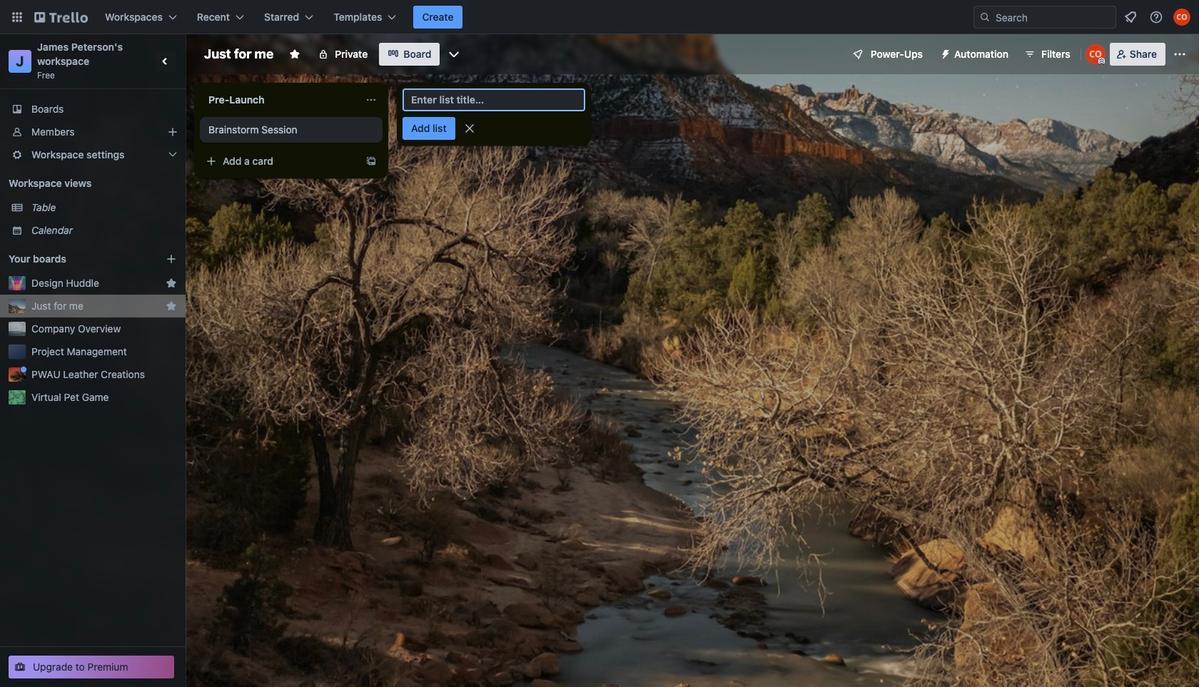 Task type: vqa. For each thing, say whether or not it's contained in the screenshot.
'Primary' element
yes



Task type: describe. For each thing, give the bounding box(es) containing it.
open information menu image
[[1149, 10, 1164, 24]]

create from template… image
[[365, 156, 377, 167]]

1 starred icon image from the top
[[166, 278, 177, 289]]

show menu image
[[1173, 47, 1187, 61]]

cancel list editing image
[[462, 121, 477, 136]]

star or unstar board image
[[289, 49, 301, 60]]

search image
[[979, 11, 991, 23]]

0 notifications image
[[1122, 9, 1139, 26]]

2 starred icon image from the top
[[166, 301, 177, 312]]

back to home image
[[34, 6, 88, 29]]



Task type: locate. For each thing, give the bounding box(es) containing it.
Search field
[[991, 7, 1116, 27]]

your boards with 6 items element
[[9, 251, 144, 268]]

customize views image
[[447, 47, 461, 61]]

add board image
[[166, 253, 177, 265]]

1 vertical spatial starred icon image
[[166, 301, 177, 312]]

primary element
[[0, 0, 1199, 34]]

None text field
[[200, 89, 360, 111]]

Board name text field
[[197, 43, 281, 66]]

christina overa (christinaovera) image
[[1086, 44, 1106, 64]]

sm image
[[934, 43, 954, 63]]

workspace navigation collapse icon image
[[156, 51, 176, 71]]

starred icon image
[[166, 278, 177, 289], [166, 301, 177, 312]]

this member is an admin of this board. image
[[1098, 58, 1105, 64]]

christina overa (christinaovera) image
[[1174, 9, 1191, 26]]

0 vertical spatial starred icon image
[[166, 278, 177, 289]]

Enter list title… text field
[[403, 89, 585, 111]]



